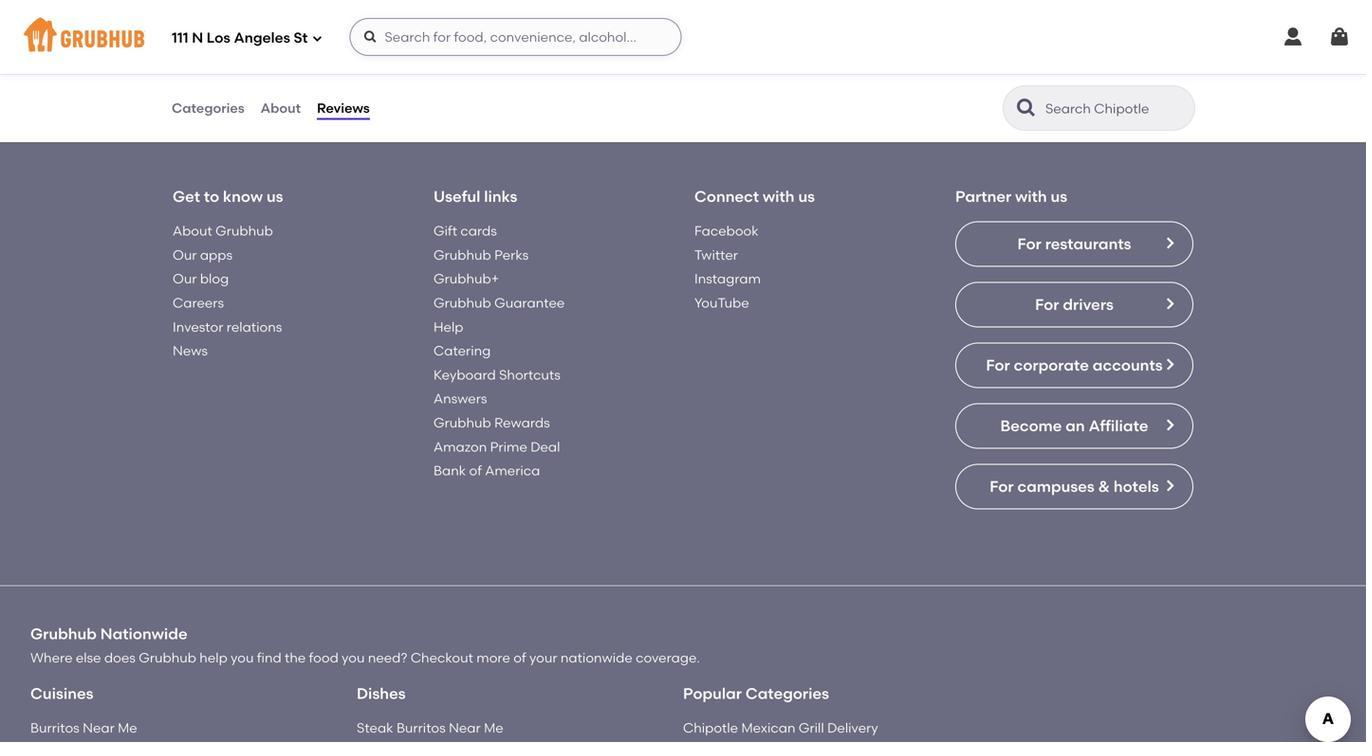 Task type: vqa. For each thing, say whether or not it's contained in the screenshot.
• Healthy related to Al Layali Restaurant
no



Task type: describe. For each thing, give the bounding box(es) containing it.
more
[[477, 650, 510, 667]]

burritos near me link
[[30, 721, 137, 737]]

get
[[173, 187, 200, 206]]

steak
[[357, 721, 393, 737]]

1 you from the left
[[231, 650, 254, 667]]

main navigation navigation
[[0, 0, 1366, 74]]

an
[[1066, 417, 1085, 435]]

restaurants near me link
[[271, 58, 406, 74]]

grubhub guarantee link
[[434, 295, 565, 311]]

reviews
[[317, 100, 370, 116]]

2 horizontal spatial near
[[449, 721, 481, 737]]

los angeles link
[[426, 58, 502, 74]]

popular
[[683, 685, 742, 703]]

know
[[223, 187, 263, 206]]

2 our from the top
[[173, 271, 197, 287]]

categories inside categories "button"
[[172, 100, 244, 116]]

about for about
[[261, 100, 301, 116]]

guarantee
[[494, 295, 565, 311]]

for drivers link
[[955, 282, 1193, 328]]

the
[[285, 650, 306, 667]]

2 svg image from the left
[[1328, 26, 1351, 48]]

1 us from the left
[[267, 187, 283, 206]]

useful links
[[434, 187, 517, 206]]

downtown
[[554, 58, 622, 74]]

get to know us
[[173, 187, 283, 206]]

for corporate accounts link
[[955, 343, 1193, 389]]

perks
[[494, 247, 529, 263]]

about grubhub our apps our blog careers investor relations news
[[173, 223, 282, 359]]

right image for for campuses & hotels
[[1162, 479, 1177, 494]]

partner with us
[[955, 187, 1067, 206]]

checkout
[[411, 650, 473, 667]]

help
[[200, 650, 227, 667]]

connect
[[694, 187, 759, 206]]

nationwide
[[561, 650, 633, 667]]

your
[[529, 650, 557, 667]]

restaurants
[[271, 58, 348, 74]]

near for burritos
[[83, 721, 115, 737]]

become an affiliate link
[[955, 404, 1193, 449]]

steak burritos near me
[[357, 721, 503, 737]]

corporate
[[1014, 356, 1089, 375]]

restaurants near me
[[271, 58, 406, 74]]

us for partner with us
[[1051, 187, 1067, 206]]

for campuses & hotels link
[[955, 465, 1193, 510]]

burritos near me
[[30, 721, 137, 737]]

grubhub up where
[[30, 625, 97, 644]]

delivery
[[827, 721, 878, 737]]

restaurants
[[1045, 235, 1131, 253]]

for for for corporate accounts
[[986, 356, 1010, 375]]

help
[[434, 319, 463, 335]]

1 horizontal spatial svg image
[[363, 29, 378, 45]]

right image for accounts
[[1162, 357, 1177, 372]]

mexican
[[741, 721, 795, 737]]

to
[[204, 187, 219, 206]]

careers
[[173, 295, 224, 311]]

amazon
[[434, 439, 487, 455]]

about for about grubhub our apps our blog careers investor relations news
[[173, 223, 212, 239]]

news link
[[173, 343, 208, 359]]

for drivers
[[1035, 296, 1114, 314]]

amazon prime deal link
[[434, 439, 560, 455]]

los inside main navigation navigation
[[207, 30, 230, 47]]

bank
[[434, 463, 466, 479]]

cards
[[460, 223, 497, 239]]

angeles inside main navigation navigation
[[234, 30, 290, 47]]

categories button
[[171, 74, 245, 142]]

for restaurants link
[[955, 222, 1193, 267]]

grubhub rewards link
[[434, 415, 550, 431]]

Search for food, convenience, alcohol... search field
[[350, 18, 682, 56]]

reviews button
[[316, 74, 371, 142]]

grubhub down gift cards link
[[434, 247, 491, 263]]

grubhub+
[[434, 271, 499, 287]]

apps
[[200, 247, 233, 263]]

catering
[[434, 343, 491, 359]]

grubhub inside about grubhub our apps our blog careers investor relations news
[[215, 223, 273, 239]]

for corporate accounts
[[986, 356, 1163, 375]]

of inside "gift cards grubhub perks grubhub+ grubhub guarantee help catering keyboard shortcuts answers grubhub rewards amazon prime deal bank of america"
[[469, 463, 482, 479]]

2 burritos from the left
[[396, 721, 446, 737]]

steak burritos near me link
[[357, 721, 503, 737]]

gift cards link
[[434, 223, 497, 239]]

facebook link
[[694, 223, 759, 239]]

1 vertical spatial angeles
[[450, 58, 502, 74]]

of inside grubhub nationwide where else does grubhub help you find the food you need? checkout more of your nationwide coverage.
[[513, 650, 526, 667]]

else
[[76, 650, 101, 667]]

grubhub nationwide where else does grubhub help you find the food you need? checkout more of your nationwide coverage.
[[30, 625, 700, 667]]

right image for for drivers
[[1162, 297, 1177, 312]]

keyboard
[[434, 367, 496, 383]]

instagram link
[[694, 271, 761, 287]]

help link
[[434, 319, 463, 335]]

accounts
[[1093, 356, 1163, 375]]

hotels
[[1114, 478, 1159, 496]]

links
[[484, 187, 517, 206]]

need?
[[368, 650, 407, 667]]

grubhub down "grubhub+"
[[434, 295, 491, 311]]

for campuses & hotels
[[990, 478, 1159, 496]]



Task type: locate. For each thing, give the bounding box(es) containing it.
st
[[294, 30, 308, 47]]

1 horizontal spatial you
[[342, 650, 365, 667]]

chipotle right downtown
[[642, 58, 697, 74]]

1 vertical spatial categories
[[746, 685, 829, 703]]

chipotle for chipotle mexican grill delivery
[[683, 721, 738, 737]]

0 horizontal spatial us
[[267, 187, 283, 206]]

about down restaurants
[[261, 100, 301, 116]]

1 our from the top
[[173, 247, 197, 263]]

0 horizontal spatial svg image
[[1282, 26, 1304, 48]]

our up careers link
[[173, 271, 197, 287]]

me
[[386, 58, 406, 74], [118, 721, 137, 737], [484, 721, 503, 737]]

nationwide
[[100, 625, 187, 644]]

1 vertical spatial right image
[[1162, 418, 1177, 433]]

with
[[763, 187, 795, 206], [1015, 187, 1047, 206]]

111 n los angeles st
[[172, 30, 308, 47]]

right image for affiliate
[[1162, 418, 1177, 433]]

for for for campuses & hotels
[[990, 478, 1014, 496]]

new
[[522, 58, 551, 74]]

for restaurants
[[1017, 235, 1131, 253]]

investor
[[173, 319, 223, 335]]

2 vertical spatial right image
[[1162, 479, 1177, 494]]

for for for drivers
[[1035, 296, 1059, 314]]

right image inside for drivers link
[[1162, 297, 1177, 312]]

1 vertical spatial los
[[426, 58, 447, 74]]

2 horizontal spatial us
[[1051, 187, 1067, 206]]

of left your
[[513, 650, 526, 667]]

with right the 'connect' at the top of the page
[[763, 187, 795, 206]]

1 vertical spatial about
[[173, 223, 212, 239]]

for
[[1017, 235, 1042, 253], [1035, 296, 1059, 314], [986, 356, 1010, 375], [990, 478, 1014, 496]]

1 horizontal spatial near
[[351, 58, 383, 74]]

1 with from the left
[[763, 187, 795, 206]]

burritos down cuisines on the left of page
[[30, 721, 79, 737]]

with for connect
[[763, 187, 795, 206]]

1 horizontal spatial svg image
[[1328, 26, 1351, 48]]

coverage.
[[636, 650, 700, 667]]

our
[[173, 247, 197, 263], [173, 271, 197, 287]]

grubhub down nationwide
[[139, 650, 196, 667]]

become an affiliate
[[1000, 417, 1148, 435]]

about button
[[260, 74, 302, 142]]

prime
[[490, 439, 527, 455]]

new downtown
[[522, 58, 622, 74]]

0 vertical spatial los
[[207, 30, 230, 47]]

1 burritos from the left
[[30, 721, 79, 737]]

grubhub down answers
[[434, 415, 491, 431]]

right image right the restaurants
[[1162, 236, 1177, 251]]

does
[[104, 650, 136, 667]]

1 horizontal spatial of
[[513, 650, 526, 667]]

search icon image
[[1015, 97, 1038, 120]]

chipotle link
[[642, 58, 697, 74]]

our blog link
[[173, 271, 229, 287]]

0 vertical spatial categories
[[172, 100, 244, 116]]

1 horizontal spatial me
[[386, 58, 406, 74]]

1 horizontal spatial categories
[[746, 685, 829, 703]]

me down more
[[484, 721, 503, 737]]

0 horizontal spatial about
[[173, 223, 212, 239]]

of right bank
[[469, 463, 482, 479]]

right image
[[1162, 236, 1177, 251], [1162, 297, 1177, 312], [1162, 479, 1177, 494]]

0 vertical spatial of
[[469, 463, 482, 479]]

news
[[173, 343, 208, 359]]

0 vertical spatial right image
[[1162, 357, 1177, 372]]

0 horizontal spatial near
[[83, 721, 115, 737]]

catering link
[[434, 343, 491, 359]]

n
[[192, 30, 203, 47]]

right image inside for campuses & hotels link
[[1162, 479, 1177, 494]]

svg image
[[1282, 26, 1304, 48], [1328, 26, 1351, 48]]

right image inside for corporate accounts link
[[1162, 357, 1177, 372]]

categories
[[172, 100, 244, 116], [746, 685, 829, 703]]

0 horizontal spatial with
[[763, 187, 795, 206]]

svg image up the restaurants near me link
[[363, 29, 378, 45]]

right image up accounts
[[1162, 297, 1177, 312]]

gift
[[434, 223, 457, 239]]

grubhub perks link
[[434, 247, 529, 263]]

0 vertical spatial right image
[[1162, 236, 1177, 251]]

new downtown link
[[522, 58, 622, 74]]

me down does
[[118, 721, 137, 737]]

with right partner
[[1015, 187, 1047, 206]]

1 right image from the top
[[1162, 236, 1177, 251]]

connect with us
[[694, 187, 815, 206]]

1 horizontal spatial burritos
[[396, 721, 446, 737]]

los right n at the top left of the page
[[207, 30, 230, 47]]

right image
[[1162, 357, 1177, 372], [1162, 418, 1177, 433]]

partner
[[955, 187, 1012, 206]]

0 horizontal spatial categories
[[172, 100, 244, 116]]

rewards
[[494, 415, 550, 431]]

1 horizontal spatial about
[[261, 100, 301, 116]]

grubhub down know
[[215, 223, 273, 239]]

burritos right steak
[[396, 721, 446, 737]]

2 you from the left
[[342, 650, 365, 667]]

answers
[[434, 391, 487, 407]]

los down search for food, convenience, alcohol... search field
[[426, 58, 447, 74]]

0 horizontal spatial angeles
[[234, 30, 290, 47]]

cuisines
[[30, 685, 94, 703]]

for down the 'partner with us' on the top right of page
[[1017, 235, 1042, 253]]

become
[[1000, 417, 1062, 435]]

youtube link
[[694, 295, 749, 311]]

near down cuisines on the left of page
[[83, 721, 115, 737]]

us right the 'connect' at the top of the page
[[798, 187, 815, 206]]

1 svg image from the left
[[1282, 26, 1304, 48]]

us for connect with us
[[798, 187, 815, 206]]

1 vertical spatial our
[[173, 271, 197, 287]]

near down checkout at bottom left
[[449, 721, 481, 737]]

1 vertical spatial of
[[513, 650, 526, 667]]

me for burritos near me
[[118, 721, 137, 737]]

campuses
[[1017, 478, 1095, 496]]

affiliate
[[1089, 417, 1148, 435]]

facebook twitter instagram youtube
[[694, 223, 761, 311]]

find
[[257, 650, 281, 667]]

us up for restaurants
[[1051, 187, 1067, 206]]

youtube
[[694, 295, 749, 311]]

for for for restaurants
[[1017, 235, 1042, 253]]

gift cards grubhub perks grubhub+ grubhub guarantee help catering keyboard shortcuts answers grubhub rewards amazon prime deal bank of america
[[434, 223, 565, 479]]

0 horizontal spatial burritos
[[30, 721, 79, 737]]

where
[[30, 650, 73, 667]]

chipotle mexican grill delivery
[[683, 721, 878, 737]]

2 with from the left
[[1015, 187, 1047, 206]]

burritos
[[30, 721, 79, 737], [396, 721, 446, 737]]

near
[[351, 58, 383, 74], [83, 721, 115, 737], [449, 721, 481, 737]]

1 vertical spatial right image
[[1162, 297, 1177, 312]]

our apps link
[[173, 247, 233, 263]]

0 horizontal spatial svg image
[[312, 33, 323, 44]]

for inside for drivers link
[[1035, 296, 1059, 314]]

0 vertical spatial about
[[261, 100, 301, 116]]

right image for for restaurants
[[1162, 236, 1177, 251]]

1 vertical spatial chipotle
[[683, 721, 738, 737]]

right image inside become an affiliate link
[[1162, 418, 1177, 433]]

categories up chipotle mexican grill delivery
[[746, 685, 829, 703]]

food
[[309, 650, 338, 667]]

answers link
[[434, 391, 487, 407]]

shortcuts
[[499, 367, 561, 383]]

me right reviews button
[[386, 58, 406, 74]]

right image right hotels
[[1162, 479, 1177, 494]]

with for partner
[[1015, 187, 1047, 206]]

0 horizontal spatial of
[[469, 463, 482, 479]]

0 horizontal spatial los
[[207, 30, 230, 47]]

0 vertical spatial chipotle
[[642, 58, 697, 74]]

near up reviews
[[351, 58, 383, 74]]

about up our apps 'link'
[[173, 223, 212, 239]]

about inside about grubhub our apps our blog careers investor relations news
[[173, 223, 212, 239]]

me for restaurants near me
[[386, 58, 406, 74]]

angeles down search for food, convenience, alcohol... search field
[[450, 58, 502, 74]]

for inside for corporate accounts link
[[986, 356, 1010, 375]]

dishes
[[357, 685, 406, 703]]

blog
[[200, 271, 229, 287]]

grubhub
[[194, 58, 251, 74], [215, 223, 273, 239], [434, 247, 491, 263], [434, 295, 491, 311], [434, 415, 491, 431], [30, 625, 97, 644], [139, 650, 196, 667]]

categories down grubhub "link"
[[172, 100, 244, 116]]

1 right image from the top
[[1162, 357, 1177, 372]]

2 right image from the top
[[1162, 297, 1177, 312]]

twitter link
[[694, 247, 738, 263]]

grill
[[799, 721, 824, 737]]

for left corporate on the right of page
[[986, 356, 1010, 375]]

0 vertical spatial angeles
[[234, 30, 290, 47]]

1 horizontal spatial with
[[1015, 187, 1047, 206]]

2 right image from the top
[[1162, 418, 1177, 433]]

0 vertical spatial our
[[173, 247, 197, 263]]

2 horizontal spatial me
[[484, 721, 503, 737]]

you right the 'food'
[[342, 650, 365, 667]]

svg image
[[363, 29, 378, 45], [312, 33, 323, 44]]

us right know
[[267, 187, 283, 206]]

angeles left st
[[234, 30, 290, 47]]

useful
[[434, 187, 480, 206]]

right image inside for restaurants link
[[1162, 236, 1177, 251]]

chipotle for chipotle
[[642, 58, 697, 74]]

about inside "button"
[[261, 100, 301, 116]]

3 us from the left
[[1051, 187, 1067, 206]]

investor relations link
[[173, 319, 282, 335]]

1 horizontal spatial angeles
[[450, 58, 502, 74]]

grubhub down 111 n los angeles st
[[194, 58, 251, 74]]

careers link
[[173, 295, 224, 311]]

2 us from the left
[[798, 187, 815, 206]]

facebook
[[694, 223, 759, 239]]

&
[[1098, 478, 1110, 496]]

1 horizontal spatial us
[[798, 187, 815, 206]]

instagram
[[694, 271, 761, 287]]

for inside for restaurants link
[[1017, 235, 1042, 253]]

for left drivers
[[1035, 296, 1059, 314]]

chipotle down popular
[[683, 721, 738, 737]]

3 right image from the top
[[1162, 479, 1177, 494]]

1 horizontal spatial los
[[426, 58, 447, 74]]

you left find
[[231, 650, 254, 667]]

america
[[485, 463, 540, 479]]

for inside for campuses & hotels link
[[990, 478, 1014, 496]]

our up our blog link
[[173, 247, 197, 263]]

for left campuses
[[990, 478, 1014, 496]]

111
[[172, 30, 188, 47]]

about
[[261, 100, 301, 116], [173, 223, 212, 239]]

near for restaurants
[[351, 58, 383, 74]]

Search Chipotle search field
[[1044, 100, 1189, 118]]

bank of america link
[[434, 463, 540, 479]]

0 horizontal spatial you
[[231, 650, 254, 667]]

twitter
[[694, 247, 738, 263]]

svg image right st
[[312, 33, 323, 44]]

0 horizontal spatial me
[[118, 721, 137, 737]]

drivers
[[1063, 296, 1114, 314]]



